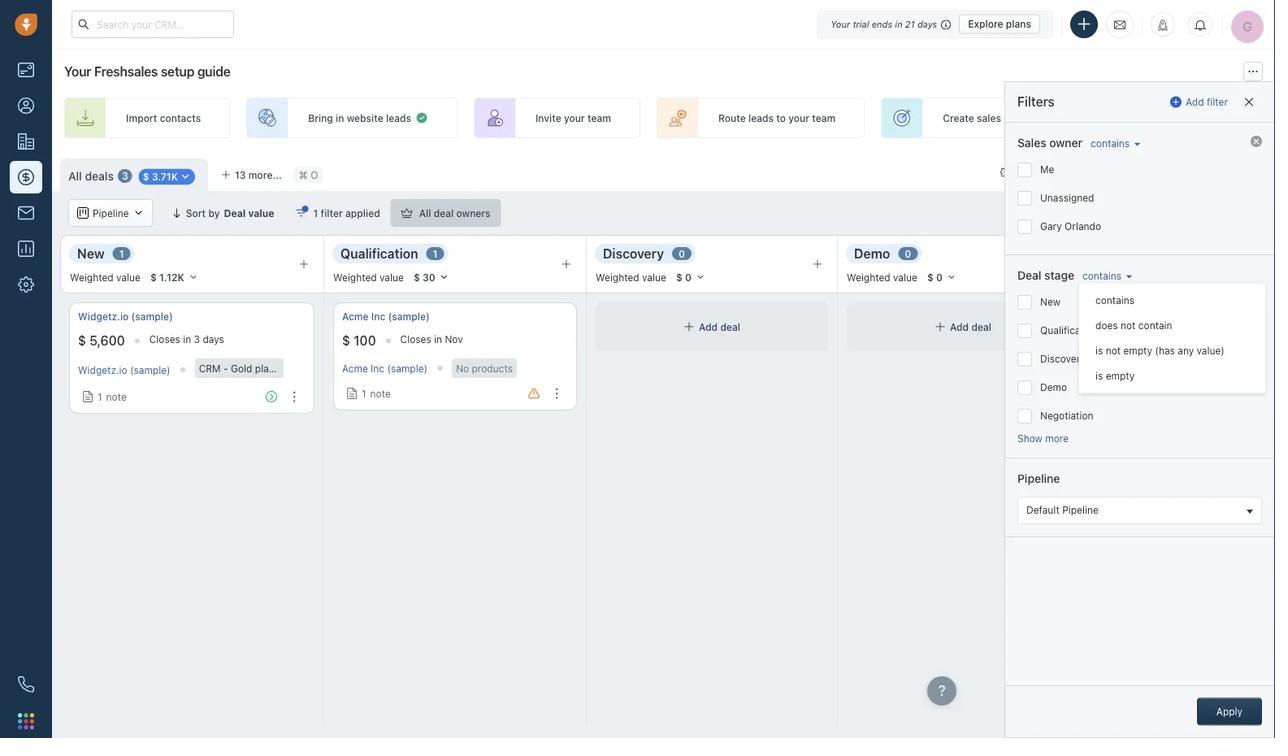 Task type: describe. For each thing, give the bounding box(es) containing it.
sequence
[[1004, 112, 1050, 124]]

not for is
[[1106, 345, 1121, 356]]

13 more...
[[235, 169, 282, 180]]

import
[[126, 112, 157, 124]]

30
[[423, 272, 436, 283]]

show more
[[1018, 433, 1069, 444]]

1 acme from the top
[[342, 311, 369, 322]]

pipeline
[[1241, 112, 1276, 124]]

2 acme from the top
[[342, 363, 368, 374]]

2 leads from the left
[[749, 112, 774, 124]]

invite your team link
[[474, 98, 641, 138]]

1 horizontal spatial days
[[918, 19, 938, 29]]

Search field
[[1188, 199, 1269, 227]]

$ 1.12k button
[[143, 268, 206, 286]]

phone element
[[10, 668, 42, 701]]

does not contain
[[1096, 320, 1173, 331]]

1 note for $ 5,600
[[98, 391, 127, 403]]

freshsales
[[94, 64, 158, 79]]

(sample) up closes in 3 days
[[131, 311, 173, 322]]

$ 1.12k
[[150, 272, 184, 283]]

0 vertical spatial deal
[[224, 207, 246, 219]]

2 add deal from the left
[[950, 321, 992, 332]]

2 horizontal spatial add
[[1186, 96, 1205, 108]]

create
[[943, 112, 975, 124]]

website
[[347, 112, 383, 124]]

Search your CRM... text field
[[72, 11, 234, 38]]

1 widgetz.io (sample) link from the top
[[78, 310, 173, 324]]

bring in website leads link
[[246, 98, 458, 138]]

$ 100
[[342, 333, 376, 348]]

2 acme inc (sample) from the top
[[342, 363, 428, 374]]

all deal owners
[[419, 207, 491, 219]]

container_wx8msf4aqz5i3rn1 image for settings
[[1000, 167, 1012, 178]]

route leads to your team link
[[657, 98, 865, 138]]

(sample) up closes in nov
[[388, 311, 430, 322]]

bring in website leads
[[308, 112, 411, 124]]

gold
[[231, 363, 252, 374]]

show
[[1018, 433, 1043, 444]]

set
[[1157, 112, 1173, 124]]

1 down the pipeline dropdown button
[[119, 248, 124, 259]]

forecasting
[[1114, 207, 1170, 219]]

explore
[[968, 18, 1004, 30]]

and
[[1094, 207, 1112, 219]]

1 down $ 5,600
[[98, 391, 102, 403]]

o
[[311, 169, 318, 180]]

nov
[[445, 334, 463, 345]]

create sales sequence
[[943, 112, 1050, 124]]

send email image
[[1115, 18, 1126, 31]]

(sample) down closes in 3 days
[[130, 364, 170, 376]]

3 your from the left
[[1190, 112, 1211, 124]]

$ for $ 0 button corresponding to discovery
[[676, 272, 683, 283]]

contain
[[1139, 320, 1173, 331]]

$ 0 for discovery
[[676, 272, 692, 283]]

0 horizontal spatial new
[[77, 246, 105, 261]]

(sample) down '$ 100' at top left
[[317, 363, 358, 374]]

invite your team
[[536, 112, 611, 124]]

1 vertical spatial pipeline
[[1018, 472, 1061, 485]]

container_wx8msf4aqz5i3rn1 image for add deal
[[684, 321, 695, 333]]

1 vertical spatial deal
[[1018, 269, 1042, 282]]

0 vertical spatial qualification
[[341, 246, 418, 261]]

2 inc from the top
[[371, 363, 385, 374]]

container_wx8msf4aqz5i3rn1 image inside $ 3.71k button
[[180, 171, 191, 182]]

1 up the $ 30 button
[[433, 248, 438, 259]]

$ 0 button for discovery
[[669, 268, 713, 286]]

setup
[[161, 64, 194, 79]]

your for your trial ends in 21 days
[[831, 19, 851, 29]]

no
[[456, 363, 469, 374]]

filters
[[1018, 94, 1055, 109]]

$ for $ 3.71k button
[[143, 171, 149, 182]]

explore plans
[[968, 18, 1032, 30]]

0 vertical spatial empty
[[1124, 345, 1153, 356]]

13
[[235, 169, 246, 180]]

show more link
[[1018, 433, 1069, 444]]

closes for $ 5,600
[[149, 334, 180, 345]]

monthly
[[277, 363, 314, 374]]

default pipeline button
[[1018, 497, 1263, 525]]

value for discovery
[[642, 271, 667, 283]]

quotas and forecasting link
[[1042, 199, 1186, 227]]

negotiation
[[1041, 410, 1094, 422]]

quotas
[[1058, 207, 1092, 219]]

bring
[[308, 112, 333, 124]]

weighted value for demo
[[847, 271, 918, 283]]

1 filter applied
[[313, 207, 380, 219]]

$ 30
[[414, 272, 436, 283]]

is for is empty
[[1096, 370, 1104, 382]]

container_wx8msf4aqz5i3rn1 image inside all deal owners button
[[401, 207, 413, 219]]

1 sales from the left
[[977, 112, 1002, 124]]

container_wx8msf4aqz5i3rn1 image inside bring in website leads link
[[415, 111, 428, 124]]

all for deal
[[419, 207, 431, 219]]

in for closes in 3 days
[[183, 334, 191, 345]]

$ for demo's $ 0 button
[[928, 272, 934, 283]]

1 vertical spatial empty
[[1106, 370, 1135, 382]]

more
[[1046, 433, 1069, 444]]

route leads to your team
[[719, 112, 836, 124]]

$ 5,600
[[78, 333, 125, 348]]

closes for $ 100
[[401, 334, 432, 345]]

contains button
[[1087, 136, 1141, 150]]

your trial ends in 21 days
[[831, 19, 938, 29]]

0 horizontal spatial demo
[[854, 246, 891, 261]]

phone image
[[18, 676, 34, 693]]

owners
[[457, 207, 491, 219]]

1 inc from the top
[[371, 311, 386, 322]]

does
[[1096, 320, 1118, 331]]

1 horizontal spatial add
[[950, 321, 969, 332]]

weighted for discovery
[[596, 271, 640, 283]]

(has
[[1156, 345, 1176, 356]]

0 horizontal spatial add
[[699, 321, 718, 332]]

21
[[906, 19, 915, 29]]

set up your sales pipeline link
[[1095, 98, 1276, 138]]

gary orlando
[[1041, 221, 1102, 232]]

value for qualification
[[380, 271, 404, 283]]

1 horizontal spatial demo
[[1041, 382, 1068, 393]]

quotas and forecasting
[[1058, 207, 1170, 219]]

1 down 100
[[362, 388, 366, 399]]

1 horizontal spatial new
[[1041, 296, 1061, 308]]

default pipeline
[[1027, 505, 1099, 516]]

2 acme inc (sample) link from the top
[[342, 363, 428, 374]]

sort
[[186, 207, 206, 219]]

2 widgetz.io (sample) from the top
[[78, 364, 170, 376]]

⌘
[[299, 169, 308, 180]]

explore plans link
[[960, 14, 1041, 34]]

sales owner
[[1018, 136, 1083, 150]]

1 widgetz.io (sample) from the top
[[78, 311, 173, 322]]

plan
[[255, 363, 275, 374]]

team inside "link"
[[588, 112, 611, 124]]

all deals link
[[68, 168, 114, 184]]

crm
[[199, 363, 221, 374]]

to
[[777, 112, 786, 124]]

gary
[[1041, 221, 1062, 232]]

deal stage
[[1018, 269, 1075, 282]]



Task type: vqa. For each thing, say whether or not it's contained in the screenshot.
account
no



Task type: locate. For each thing, give the bounding box(es) containing it.
0 vertical spatial widgetz.io
[[78, 311, 129, 322]]

1 horizontal spatial your
[[789, 112, 810, 124]]

1 widgetz.io from the top
[[78, 311, 129, 322]]

0 horizontal spatial 1 note
[[98, 391, 127, 403]]

1 horizontal spatial 1 note
[[362, 388, 391, 399]]

2 sales from the left
[[1214, 112, 1238, 124]]

1 horizontal spatial team
[[812, 112, 836, 124]]

acme inc (sample) link down 100
[[342, 363, 428, 374]]

1 horizontal spatial $ 0
[[928, 272, 943, 283]]

1 vertical spatial acme inc (sample)
[[342, 363, 428, 374]]

sales right create
[[977, 112, 1002, 124]]

1 is from the top
[[1096, 345, 1104, 356]]

me
[[1041, 164, 1055, 175]]

$ 0 for demo
[[928, 272, 943, 283]]

closes in nov
[[401, 334, 463, 345]]

1 vertical spatial all
[[419, 207, 431, 219]]

trial
[[853, 19, 870, 29]]

all deal owners button
[[391, 199, 501, 227]]

pipeline button
[[68, 199, 153, 227]]

deal right the "by"
[[224, 207, 246, 219]]

$ inside "button"
[[150, 272, 157, 283]]

1 horizontal spatial deal
[[721, 321, 741, 332]]

0 horizontal spatial deal
[[224, 207, 246, 219]]

3 weighted from the left
[[596, 271, 640, 283]]

0 horizontal spatial qualification
[[341, 246, 418, 261]]

1 vertical spatial is
[[1096, 370, 1104, 382]]

0 horizontal spatial $ 0 button
[[669, 268, 713, 286]]

⌘ o
[[299, 169, 318, 180]]

filter for add
[[1207, 96, 1228, 108]]

acme down '$ 100' at top left
[[342, 363, 368, 374]]

pipeline inside "button"
[[1063, 505, 1099, 516]]

2 vertical spatial container_wx8msf4aqz5i3rn1 image
[[684, 321, 695, 333]]

0 horizontal spatial filter
[[321, 207, 343, 219]]

in down $ 1.12k "button"
[[183, 334, 191, 345]]

2 horizontal spatial pipeline
[[1063, 505, 1099, 516]]

deal left stage
[[1018, 269, 1042, 282]]

all deals 3
[[68, 169, 128, 183]]

2 horizontal spatial your
[[1190, 112, 1211, 124]]

your
[[831, 19, 851, 29], [64, 64, 91, 79]]

100
[[354, 333, 376, 348]]

weighted value for qualification
[[333, 271, 404, 283]]

in for closes in nov
[[434, 334, 442, 345]]

1 acme inc (sample) from the top
[[342, 311, 430, 322]]

team right invite
[[588, 112, 611, 124]]

1 note for $ 100
[[362, 388, 391, 399]]

$ for $ 1.12k "button"
[[150, 272, 157, 283]]

container_wx8msf4aqz5i3rn1 image
[[1000, 167, 1012, 178], [77, 207, 89, 219], [684, 321, 695, 333]]

5,600
[[89, 333, 125, 348]]

0 vertical spatial days
[[918, 19, 938, 29]]

plans
[[1006, 18, 1032, 30]]

1 closes from the left
[[149, 334, 180, 345]]

1 weighted from the left
[[70, 271, 114, 283]]

1 horizontal spatial filter
[[1207, 96, 1228, 108]]

all for deals
[[68, 169, 82, 183]]

is
[[1096, 345, 1104, 356], [1096, 370, 1104, 382]]

contacts
[[160, 112, 201, 124]]

filter for 1
[[321, 207, 343, 219]]

1 horizontal spatial 3
[[194, 334, 200, 345]]

all left owners
[[419, 207, 431, 219]]

$ 3.71k
[[143, 171, 178, 182]]

1 leads from the left
[[386, 112, 411, 124]]

2 vertical spatial pipeline
[[1063, 505, 1099, 516]]

1 weighted value from the left
[[70, 271, 141, 283]]

1 horizontal spatial deal
[[1018, 269, 1042, 282]]

days right 21
[[918, 19, 938, 29]]

13 more... button
[[212, 163, 291, 186]]

leads right website
[[386, 112, 411, 124]]

$ for the $ 30 button
[[414, 272, 420, 283]]

0 vertical spatial acme
[[342, 311, 369, 322]]

add
[[1186, 96, 1205, 108], [699, 321, 718, 332], [950, 321, 969, 332]]

contains for stage
[[1083, 270, 1122, 281]]

filter up set up your sales pipeline
[[1207, 96, 1228, 108]]

qualification down applied
[[341, 246, 418, 261]]

1 horizontal spatial discovery
[[1041, 353, 1086, 365]]

orlando
[[1065, 221, 1102, 232]]

contains button
[[1079, 269, 1133, 283]]

1 vertical spatial acme
[[342, 363, 368, 374]]

in left 21
[[895, 19, 903, 29]]

0 horizontal spatial closes
[[149, 334, 180, 345]]

1 vertical spatial qualification
[[1041, 325, 1098, 336]]

1 horizontal spatial add deal
[[950, 321, 992, 332]]

leads left to
[[749, 112, 774, 124]]

freshworks switcher image
[[18, 713, 34, 730]]

container_wx8msf4aqz5i3rn1 image
[[415, 111, 428, 124], [180, 171, 191, 182], [133, 207, 144, 219], [296, 207, 307, 219], [401, 207, 413, 219], [935, 321, 946, 333], [346, 388, 358, 399], [82, 391, 93, 403]]

widgetz.io (sample) down the 5,600
[[78, 364, 170, 376]]

1 horizontal spatial sales
[[1214, 112, 1238, 124]]

products
[[472, 363, 513, 374]]

1 your from the left
[[564, 112, 585, 124]]

acme inc (sample)
[[342, 311, 430, 322], [342, 363, 428, 374]]

team right to
[[812, 112, 836, 124]]

1 vertical spatial filter
[[321, 207, 343, 219]]

$ 0 button for demo
[[920, 268, 964, 286]]

ends
[[872, 19, 893, 29]]

2 widgetz.io from the top
[[78, 364, 127, 376]]

1 horizontal spatial leads
[[749, 112, 774, 124]]

0 horizontal spatial leads
[[386, 112, 411, 124]]

route
[[719, 112, 746, 124]]

1 note down 100
[[362, 388, 391, 399]]

2 horizontal spatial deal
[[972, 321, 992, 332]]

is for is not empty (has any value)
[[1096, 345, 1104, 356]]

by
[[208, 207, 220, 219]]

more...
[[249, 169, 282, 180]]

0 vertical spatial container_wx8msf4aqz5i3rn1 image
[[1000, 167, 1012, 178]]

0 vertical spatial all
[[68, 169, 82, 183]]

your right invite
[[564, 112, 585, 124]]

3 weighted value from the left
[[596, 271, 667, 283]]

your down add filter
[[1190, 112, 1211, 124]]

widgetz.io (sample) up the 5,600
[[78, 311, 173, 322]]

your
[[564, 112, 585, 124], [789, 112, 810, 124], [1190, 112, 1211, 124]]

1 down o
[[313, 207, 318, 219]]

0 vertical spatial new
[[77, 246, 105, 261]]

pipeline
[[93, 207, 129, 219], [1018, 472, 1061, 485], [1063, 505, 1099, 516]]

0 vertical spatial acme inc (sample) link
[[342, 310, 430, 324]]

closes right the 5,600
[[149, 334, 180, 345]]

1 vertical spatial widgetz.io
[[78, 364, 127, 376]]

up
[[1176, 112, 1188, 124]]

acme inc (sample) link up 100
[[342, 310, 430, 324]]

2 is from the top
[[1096, 370, 1104, 382]]

1 vertical spatial discovery
[[1041, 353, 1086, 365]]

pipeline right default
[[1063, 505, 1099, 516]]

empty down does not contain
[[1124, 345, 1153, 356]]

1 horizontal spatial $ 0 button
[[920, 268, 964, 286]]

not for does
[[1121, 320, 1136, 331]]

1 acme inc (sample) link from the top
[[342, 310, 430, 324]]

1 inside button
[[313, 207, 318, 219]]

0 horizontal spatial pipeline
[[93, 207, 129, 219]]

contains inside contains dropdown button
[[1083, 270, 1122, 281]]

deals
[[85, 169, 114, 183]]

all left deals
[[68, 169, 82, 183]]

container_wx8msf4aqz5i3rn1 image for pipeline
[[77, 207, 89, 219]]

2 closes from the left
[[401, 334, 432, 345]]

-
[[224, 363, 228, 374]]

contains down contains dropdown button
[[1096, 294, 1135, 306]]

0 vertical spatial not
[[1121, 320, 1136, 331]]

in
[[895, 19, 903, 29], [336, 112, 344, 124], [183, 334, 191, 345], [434, 334, 442, 345]]

4 weighted value from the left
[[847, 271, 918, 283]]

closes left nov
[[401, 334, 432, 345]]

widgetz.io (sample)
[[78, 311, 173, 322], [78, 364, 170, 376]]

is not empty (has any value)
[[1096, 345, 1225, 356]]

qualification down stage
[[1041, 325, 1098, 336]]

weighted value for discovery
[[596, 271, 667, 283]]

0 horizontal spatial discovery
[[603, 246, 664, 261]]

inc
[[371, 311, 386, 322], [371, 363, 385, 374]]

days
[[918, 19, 938, 29], [203, 334, 224, 345]]

2 weighted from the left
[[333, 271, 377, 283]]

4 weighted from the left
[[847, 271, 891, 283]]

value for new
[[116, 271, 141, 283]]

1 note down the 5,600
[[98, 391, 127, 403]]

set up your sales pipeline
[[1157, 112, 1276, 124]]

$ 0 button
[[669, 268, 713, 286], [920, 268, 964, 286]]

0 vertical spatial discovery
[[603, 246, 664, 261]]

all inside button
[[419, 207, 431, 219]]

0 vertical spatial widgetz.io (sample) link
[[78, 310, 173, 324]]

2 widgetz.io (sample) link from the top
[[78, 364, 170, 376]]

0 horizontal spatial team
[[588, 112, 611, 124]]

empty down is not empty (has any value)
[[1106, 370, 1135, 382]]

invite
[[536, 112, 562, 124]]

in for bring in website leads
[[336, 112, 344, 124]]

0 horizontal spatial $ 0
[[676, 272, 692, 283]]

0 vertical spatial 3
[[122, 170, 128, 182]]

0 vertical spatial filter
[[1207, 96, 1228, 108]]

not
[[1121, 320, 1136, 331], [1106, 345, 1121, 356]]

your right to
[[789, 112, 810, 124]]

widgetz.io up $ 5,600
[[78, 311, 129, 322]]

1 horizontal spatial qualification
[[1041, 325, 1098, 336]]

contains right stage
[[1083, 270, 1122, 281]]

2 $ 0 button from the left
[[920, 268, 964, 286]]

1 horizontal spatial note
[[370, 388, 391, 399]]

pipeline down deals
[[93, 207, 129, 219]]

3 up crm
[[194, 334, 200, 345]]

0 horizontal spatial deal
[[434, 207, 454, 219]]

closes in 3 days
[[149, 334, 224, 345]]

is empty
[[1096, 370, 1135, 382]]

filter inside button
[[321, 207, 343, 219]]

1 vertical spatial days
[[203, 334, 224, 345]]

0 horizontal spatial note
[[106, 391, 127, 403]]

weighted for new
[[70, 271, 114, 283]]

note for $ 5,600
[[106, 391, 127, 403]]

1.12k
[[159, 272, 184, 283]]

applied
[[346, 207, 380, 219]]

apply button
[[1198, 698, 1263, 726]]

widgetz.io (sample) link down the 5,600
[[78, 364, 170, 376]]

1 vertical spatial your
[[64, 64, 91, 79]]

default
[[1027, 505, 1060, 516]]

1 horizontal spatial pipeline
[[1018, 472, 1061, 485]]

inc up 100
[[371, 311, 386, 322]]

team
[[588, 112, 611, 124], [812, 112, 836, 124]]

in right bring
[[336, 112, 344, 124]]

note down the 5,600
[[106, 391, 127, 403]]

inc down 100
[[371, 363, 385, 374]]

3 for in
[[194, 334, 200, 345]]

add filter link
[[1171, 89, 1228, 115]]

your left freshsales
[[64, 64, 91, 79]]

2 horizontal spatial container_wx8msf4aqz5i3rn1 image
[[1000, 167, 1012, 178]]

in left nov
[[434, 334, 442, 345]]

1 $ 0 from the left
[[676, 272, 692, 283]]

0 vertical spatial widgetz.io (sample)
[[78, 311, 173, 322]]

2 team from the left
[[812, 112, 836, 124]]

import contacts link
[[64, 98, 230, 138]]

closes
[[149, 334, 180, 345], [401, 334, 432, 345]]

1 vertical spatial new
[[1041, 296, 1061, 308]]

stage
[[1045, 269, 1075, 282]]

sales
[[977, 112, 1002, 124], [1214, 112, 1238, 124]]

acme inc (sample) down 100
[[342, 363, 428, 374]]

widgetz.io down $ 5,600
[[78, 364, 127, 376]]

settings
[[1016, 167, 1055, 178]]

no products
[[456, 363, 513, 374]]

2 vertical spatial contains
[[1096, 294, 1135, 306]]

0 horizontal spatial your
[[64, 64, 91, 79]]

not up is empty
[[1106, 345, 1121, 356]]

value
[[248, 207, 274, 219], [116, 271, 141, 283], [380, 271, 404, 283], [642, 271, 667, 283], [894, 271, 918, 283]]

0 horizontal spatial days
[[203, 334, 224, 345]]

new down deal stage
[[1041, 296, 1061, 308]]

widgetz.io (sample) link
[[78, 310, 173, 324], [78, 364, 170, 376]]

1 $ 0 button from the left
[[669, 268, 713, 286]]

0 vertical spatial pipeline
[[93, 207, 129, 219]]

2 $ 0 from the left
[[928, 272, 943, 283]]

contains for owner
[[1091, 137, 1130, 149]]

pipeline up default
[[1018, 472, 1061, 485]]

1 vertical spatial widgetz.io (sample)
[[78, 364, 170, 376]]

1 vertical spatial widgetz.io (sample) link
[[78, 364, 170, 376]]

deal
[[224, 207, 246, 219], [1018, 269, 1042, 282]]

pipeline inside dropdown button
[[93, 207, 129, 219]]

2 your from the left
[[789, 112, 810, 124]]

any
[[1178, 345, 1194, 356]]

1 vertical spatial contains
[[1083, 270, 1122, 281]]

0 horizontal spatial 3
[[122, 170, 128, 182]]

weighted for demo
[[847, 271, 891, 283]]

note
[[370, 388, 391, 399], [106, 391, 127, 403]]

0 vertical spatial inc
[[371, 311, 386, 322]]

widgetz.io (sample) link up the 5,600
[[78, 310, 173, 324]]

guide
[[197, 64, 231, 79]]

acme inc (sample) up 100
[[342, 311, 430, 322]]

your for your freshsales setup guide
[[64, 64, 91, 79]]

container_wx8msf4aqz5i3rn1 image inside settings popup button
[[1000, 167, 1012, 178]]

$
[[143, 171, 149, 182], [150, 272, 157, 283], [414, 272, 420, 283], [676, 272, 683, 283], [928, 272, 934, 283], [78, 333, 86, 348], [342, 333, 350, 348]]

1 vertical spatial acme inc (sample) link
[[342, 363, 428, 374]]

container_wx8msf4aqz5i3rn1 image inside the pipeline dropdown button
[[133, 207, 144, 219]]

1 vertical spatial inc
[[371, 363, 385, 374]]

your inside "link"
[[564, 112, 585, 124]]

days up crm
[[203, 334, 224, 345]]

3
[[122, 170, 128, 182], [194, 334, 200, 345]]

deal inside button
[[434, 207, 454, 219]]

weighted
[[70, 271, 114, 283], [333, 271, 377, 283], [596, 271, 640, 283], [847, 271, 891, 283]]

your left trial
[[831, 19, 851, 29]]

weighted for qualification
[[333, 271, 377, 283]]

not right does
[[1121, 320, 1136, 331]]

sales
[[1018, 136, 1047, 150]]

3 for deals
[[122, 170, 128, 182]]

all
[[68, 169, 82, 183], [419, 207, 431, 219]]

sales down add filter
[[1214, 112, 1238, 124]]

1 filter applied button
[[285, 199, 391, 227]]

1 vertical spatial container_wx8msf4aqz5i3rn1 image
[[77, 207, 89, 219]]

1 team from the left
[[588, 112, 611, 124]]

sort by deal value
[[186, 207, 274, 219]]

note down 100
[[370, 388, 391, 399]]

apply
[[1217, 706, 1243, 717]]

1 horizontal spatial closes
[[401, 334, 432, 345]]

(sample) down closes in nov
[[387, 363, 428, 374]]

filter left applied
[[321, 207, 343, 219]]

0 horizontal spatial your
[[564, 112, 585, 124]]

3 inside "all deals 3"
[[122, 170, 128, 182]]

contains right owner
[[1091, 137, 1130, 149]]

weighted value for new
[[70, 271, 141, 283]]

0 vertical spatial your
[[831, 19, 851, 29]]

1 vertical spatial not
[[1106, 345, 1121, 356]]

0 vertical spatial acme inc (sample)
[[342, 311, 430, 322]]

0 horizontal spatial container_wx8msf4aqz5i3rn1 image
[[77, 207, 89, 219]]

0 vertical spatial is
[[1096, 345, 1104, 356]]

new down the pipeline dropdown button
[[77, 246, 105, 261]]

note for $ 100
[[370, 388, 391, 399]]

1 vertical spatial 3
[[194, 334, 200, 345]]

value for demo
[[894, 271, 918, 283]]

container_wx8msf4aqz5i3rn1 image inside 1 filter applied button
[[296, 207, 307, 219]]

$ 30 button
[[406, 268, 457, 286]]

0 horizontal spatial add deal
[[699, 321, 741, 332]]

$ inside dropdown button
[[143, 171, 149, 182]]

1 horizontal spatial container_wx8msf4aqz5i3rn1 image
[[684, 321, 695, 333]]

import contacts
[[126, 112, 201, 124]]

crm - gold plan monthly (sample)
[[199, 363, 358, 374]]

3 right deals
[[122, 170, 128, 182]]

0 horizontal spatial sales
[[977, 112, 1002, 124]]

0 horizontal spatial all
[[68, 169, 82, 183]]

owner
[[1050, 136, 1083, 150]]

demo
[[854, 246, 891, 261], [1041, 382, 1068, 393]]

$ 3.71k button
[[139, 169, 195, 185]]

0 vertical spatial contains
[[1091, 137, 1130, 149]]

2 weighted value from the left
[[333, 271, 404, 283]]

acme up '$ 100' at top left
[[342, 311, 369, 322]]

value)
[[1197, 345, 1225, 356]]

container_wx8msf4aqz5i3rn1 image inside the pipeline dropdown button
[[77, 207, 89, 219]]

what's new image
[[1158, 20, 1169, 31]]

contains inside contains button
[[1091, 137, 1130, 149]]

1 add deal from the left
[[699, 321, 741, 332]]

1 horizontal spatial all
[[419, 207, 431, 219]]

0 vertical spatial demo
[[854, 246, 891, 261]]



